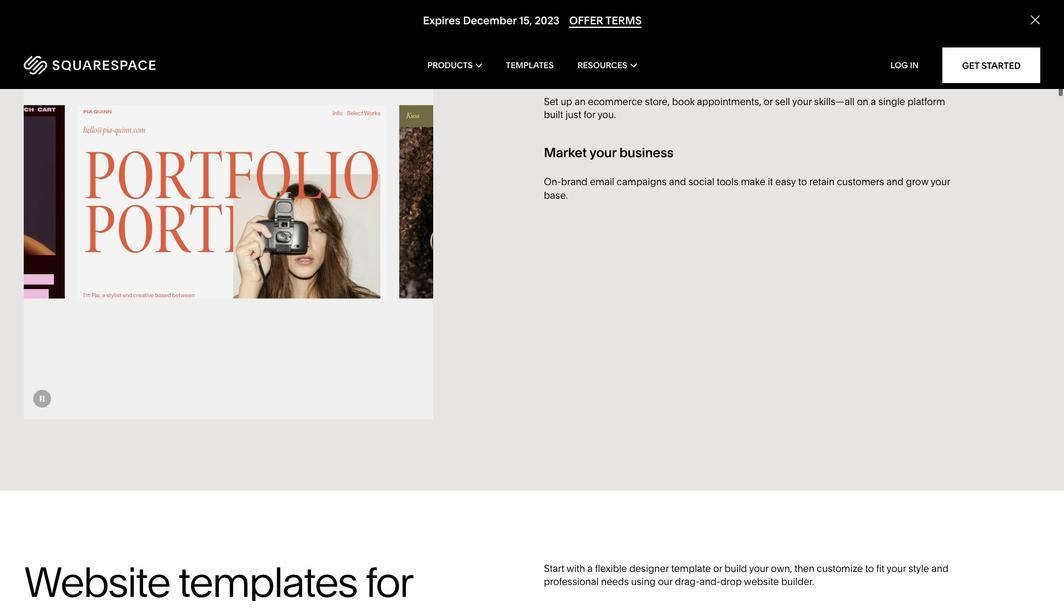 Task type: describe. For each thing, give the bounding box(es) containing it.
products
[[427, 60, 473, 71]]

template
[[671, 563, 711, 574]]

pause video image
[[33, 390, 51, 408]]

your right the sell
[[569, 64, 596, 80]]

templates
[[506, 60, 554, 71]]

offer terms link
[[569, 14, 641, 28]]

start
[[544, 563, 565, 574]]

get
[[962, 60, 979, 71]]

fonts,
[[854, 15, 878, 27]]

an
[[575, 96, 586, 107]]

get started
[[962, 60, 1021, 71]]

and left grow
[[887, 176, 904, 188]]

and left social
[[669, 176, 686, 188]]

skills—all
[[814, 96, 855, 107]]

and inside choose from any of our industry-leading website templates, designer fonts, and color palettes.
[[880, 15, 897, 27]]

on
[[857, 96, 868, 107]]

builder.
[[781, 576, 814, 588]]

own,
[[771, 563, 792, 574]]

products
[[599, 64, 654, 80]]

ecommerce
[[588, 96, 643, 107]]

customers
[[837, 176, 884, 188]]

built
[[544, 109, 563, 121]]

squarespace logo image
[[24, 56, 155, 75]]

make
[[741, 176, 765, 188]]

sell
[[775, 96, 790, 107]]

needs
[[601, 576, 629, 588]]

customize
[[817, 563, 863, 574]]

email
[[590, 176, 614, 188]]

terms
[[605, 14, 641, 27]]

offer
[[569, 14, 603, 27]]

drop
[[720, 576, 742, 588]]

grow
[[906, 176, 929, 188]]

our inside start with a flexible designer template or build your own, then customize to fit your style and professional needs using our drag-and-drop website builder.
[[658, 576, 673, 588]]

sell
[[544, 64, 566, 80]]

expires
[[423, 14, 460, 27]]

start with a flexible designer template or build your own, then customize to fit your style and professional needs using our drag-and-drop website builder.
[[544, 563, 949, 588]]

or inside set up an ecommerce store, book appointments, or sell your skills—all on a single platform built just for you.
[[764, 96, 773, 107]]

with
[[567, 563, 585, 574]]

professional
[[544, 576, 599, 588]]

base.
[[544, 189, 568, 201]]

and-
[[700, 576, 721, 588]]

designer inside start with a flexible designer template or build your own, then customize to fit your style and professional needs using our drag-and-drop website builder.
[[629, 563, 669, 574]]

market your business
[[544, 145, 674, 161]]

choose from any of our industry-leading website templates, designer fonts, and color palettes.
[[544, 15, 922, 40]]

templates link
[[506, 42, 554, 89]]

choose
[[544, 15, 579, 27]]

fit
[[876, 563, 885, 574]]

using
[[631, 576, 656, 588]]

style
[[908, 563, 929, 574]]

15,
[[519, 14, 532, 27]]

any
[[604, 15, 620, 27]]

templates,
[[763, 15, 810, 27]]

our inside choose from any of our industry-leading website templates, designer fonts, and color palettes.
[[633, 15, 648, 27]]

for
[[584, 109, 595, 121]]

resources
[[578, 60, 627, 71]]

build
[[725, 563, 747, 574]]

your inside set up an ecommerce store, book appointments, or sell your skills—all on a single platform built just for you.
[[792, 96, 812, 107]]

retain
[[809, 176, 835, 188]]

and up store,
[[657, 64, 680, 80]]

easy
[[775, 176, 796, 188]]

of
[[622, 15, 631, 27]]



Task type: locate. For each thing, give the bounding box(es) containing it.
log             in
[[891, 60, 919, 71]]

leading
[[690, 15, 723, 27]]

to inside start with a flexible designer template or build your own, then customize to fit your style and professional needs using our drag-and-drop website builder.
[[865, 563, 874, 574]]

1 horizontal spatial a
[[871, 96, 876, 107]]

0 vertical spatial or
[[764, 96, 773, 107]]

and inside start with a flexible designer template or build your own, then customize to fit your style and professional needs using our drag-and-drop website builder.
[[931, 563, 949, 574]]

1 horizontal spatial or
[[764, 96, 773, 107]]

to inside on-brand email campaigns and social tools make it easy to retain customers and grow your base.
[[798, 176, 807, 188]]

to left fit
[[865, 563, 874, 574]]

expires december 15, 2023
[[423, 14, 559, 27]]

or inside start with a flexible designer template or build your own, then customize to fit your style and professional needs using our drag-and-drop website builder.
[[713, 563, 722, 574]]

offer terms
[[569, 14, 641, 27]]

resources button
[[578, 42, 637, 89]]

website inside choose from any of our industry-leading website templates, designer fonts, and color palettes.
[[725, 15, 760, 27]]

set
[[544, 96, 558, 107]]

a
[[871, 96, 876, 107], [587, 563, 593, 574]]

market
[[544, 145, 587, 161]]

0 vertical spatial website
[[725, 15, 760, 27]]

0 horizontal spatial or
[[713, 563, 722, 574]]

products button
[[427, 42, 482, 89]]

to right the easy at the top right of the page
[[798, 176, 807, 188]]

0 vertical spatial a
[[871, 96, 876, 107]]

and right the style
[[931, 563, 949, 574]]

to
[[798, 176, 807, 188], [865, 563, 874, 574]]

your up email
[[590, 145, 616, 161]]

website
[[725, 15, 760, 27], [744, 576, 779, 588]]

log
[[891, 60, 908, 71]]

0 horizontal spatial a
[[587, 563, 593, 574]]

platform
[[908, 96, 945, 107]]

and
[[880, 15, 897, 27], [657, 64, 680, 80], [669, 176, 686, 188], [887, 176, 904, 188], [931, 563, 949, 574]]

on-
[[544, 176, 561, 188]]

drag-
[[675, 576, 700, 588]]

1 vertical spatial designer
[[629, 563, 669, 574]]

business
[[619, 145, 674, 161]]

1 vertical spatial website
[[744, 576, 779, 588]]

1 vertical spatial to
[[865, 563, 874, 574]]

or
[[764, 96, 773, 107], [713, 563, 722, 574]]

your left own,
[[749, 563, 769, 574]]

a right on at top
[[871, 96, 876, 107]]

tools
[[717, 176, 739, 188]]

0 vertical spatial designer
[[812, 15, 851, 27]]

set up an ecommerce store, book appointments, or sell your skills—all on a single platform built just for you.
[[544, 96, 945, 121]]

website down own,
[[744, 576, 779, 588]]

designer inside choose from any of our industry-leading website templates, designer fonts, and color palettes.
[[812, 15, 851, 27]]

industry-
[[650, 15, 690, 27]]

single
[[878, 96, 905, 107]]

you.
[[598, 109, 616, 121]]

get started link
[[943, 47, 1040, 83]]

squarespace logo link
[[24, 56, 227, 75]]

on-brand email campaigns and social tools make it easy to retain customers and grow your base.
[[544, 176, 950, 201]]

store,
[[645, 96, 670, 107]]

palettes.
[[544, 29, 582, 40]]

up
[[561, 96, 572, 107]]

1 horizontal spatial to
[[865, 563, 874, 574]]

0 vertical spatial to
[[798, 176, 807, 188]]

and left color
[[880, 15, 897, 27]]

a inside set up an ecommerce store, book appointments, or sell your skills—all on a single platform built just for you.
[[871, 96, 876, 107]]

designer
[[812, 15, 851, 27], [629, 563, 669, 574]]

it
[[768, 176, 773, 188]]

1 horizontal spatial our
[[658, 576, 673, 588]]

social
[[688, 176, 714, 188]]

a inside start with a flexible designer template or build your own, then customize to fit your style and professional needs using our drag-and-drop website builder.
[[587, 563, 593, 574]]

color
[[900, 15, 922, 27]]

flexible
[[595, 563, 627, 574]]

sell your products and services
[[544, 64, 734, 80]]

website inside start with a flexible designer template or build your own, then customize to fit your style and professional needs using our drag-and-drop website builder.
[[744, 576, 779, 588]]

book
[[672, 96, 695, 107]]

or left sell
[[764, 96, 773, 107]]

designer up using
[[629, 563, 669, 574]]

a right with
[[587, 563, 593, 574]]

your right fit
[[887, 563, 906, 574]]

brand
[[561, 176, 588, 188]]

your
[[569, 64, 596, 80], [792, 96, 812, 107], [590, 145, 616, 161], [931, 176, 950, 188], [749, 563, 769, 574], [887, 563, 906, 574]]

your right grow
[[931, 176, 950, 188]]

from
[[581, 15, 602, 27]]

designer left fonts,
[[812, 15, 851, 27]]

our
[[633, 15, 648, 27], [658, 576, 673, 588]]

0 horizontal spatial to
[[798, 176, 807, 188]]

just
[[566, 109, 581, 121]]

services
[[683, 64, 734, 80]]

campaigns
[[617, 176, 667, 188]]

our right of
[[633, 15, 648, 27]]

log             in link
[[891, 60, 919, 71]]

appointments,
[[697, 96, 761, 107]]

0 vertical spatial our
[[633, 15, 648, 27]]

in
[[910, 60, 919, 71]]

0 horizontal spatial designer
[[629, 563, 669, 574]]

your inside on-brand email campaigns and social tools make it easy to retain customers and grow your base.
[[931, 176, 950, 188]]

2023
[[534, 14, 559, 27]]

1 vertical spatial or
[[713, 563, 722, 574]]

started
[[982, 60, 1021, 71]]

december
[[463, 14, 516, 27]]

website right leading
[[725, 15, 760, 27]]

or up and-
[[713, 563, 722, 574]]

0 horizontal spatial our
[[633, 15, 648, 27]]

our right using
[[658, 576, 673, 588]]

1 vertical spatial a
[[587, 563, 593, 574]]

1 vertical spatial our
[[658, 576, 673, 588]]

your right sell
[[792, 96, 812, 107]]

then
[[795, 563, 815, 574]]

1 horizontal spatial designer
[[812, 15, 851, 27]]



Task type: vqa. For each thing, say whether or not it's contained in the screenshot.
"content"
no



